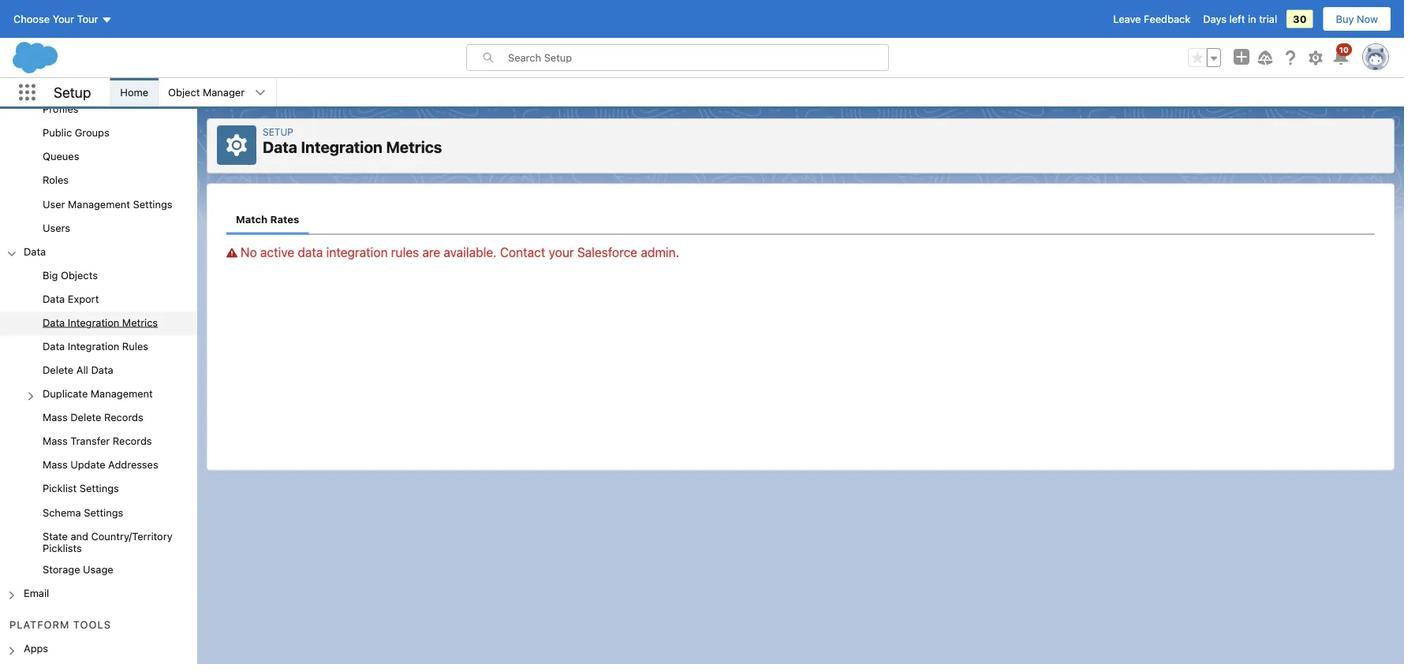 Task type: describe. For each thing, give the bounding box(es) containing it.
are
[[422, 245, 440, 260]]

no active data integration rules are available. contact your salesforce admin.
[[241, 245, 679, 260]]

setup data integration metrics
[[263, 126, 442, 156]]

Search Setup text field
[[508, 45, 888, 70]]

delete all data
[[43, 364, 113, 376]]

state
[[43, 530, 68, 542]]

mass for mass transfer records
[[43, 435, 68, 447]]

objects
[[61, 269, 98, 281]]

email
[[24, 587, 49, 599]]

your
[[53, 13, 74, 25]]

roles
[[43, 174, 69, 186]]

in
[[1248, 13, 1256, 25]]

object manager
[[168, 86, 245, 98]]

state and country/territory picklists link
[[43, 530, 197, 554]]

addresses
[[108, 459, 158, 471]]

platform tools
[[9, 619, 111, 631]]

state and country/territory picklists
[[43, 530, 172, 554]]

settings inside user management settings "link"
[[133, 198, 172, 210]]

choose your tour
[[13, 13, 98, 25]]

rules
[[122, 340, 148, 352]]

country/territory
[[91, 530, 172, 542]]

schema settings link
[[43, 506, 123, 521]]

usage
[[83, 563, 113, 575]]

manager
[[203, 86, 245, 98]]

metrics inside tree item
[[122, 316, 158, 328]]

match rates link
[[236, 203, 299, 235]]

duplicate management
[[43, 388, 153, 399]]

management for duplicate
[[91, 388, 153, 399]]

tour
[[77, 13, 98, 25]]

object manager link
[[159, 78, 254, 106]]

picklist
[[43, 483, 77, 494]]

schema settings
[[43, 506, 123, 518]]

now
[[1357, 13, 1378, 25]]

choose your tour button
[[13, 6, 113, 32]]

days
[[1203, 13, 1227, 25]]

leave feedback
[[1113, 13, 1191, 25]]

admin.
[[641, 245, 679, 260]]

data right "all"
[[91, 364, 113, 376]]

group containing profiles
[[0, 51, 197, 241]]

big objects
[[43, 269, 98, 281]]

storage usage link
[[43, 563, 113, 577]]

user management settings link
[[43, 198, 172, 212]]

1 vertical spatial delete
[[70, 411, 101, 423]]

salesforce
[[577, 245, 637, 260]]

feedback
[[1144, 13, 1191, 25]]

records for mass delete records
[[104, 411, 143, 423]]

storage
[[43, 563, 80, 575]]

trial
[[1259, 13, 1277, 25]]

picklists
[[43, 542, 82, 554]]

transfer
[[70, 435, 110, 447]]

public groups
[[43, 127, 109, 138]]

duplicate
[[43, 388, 88, 399]]

storage usage
[[43, 563, 113, 575]]

match
[[236, 213, 268, 225]]

mass for mass delete records
[[43, 411, 68, 423]]

settings for schema settings
[[84, 506, 123, 518]]

data export
[[43, 293, 99, 305]]

0 vertical spatial delete
[[43, 364, 74, 376]]

big
[[43, 269, 58, 281]]

metrics inside 'setup data integration metrics'
[[386, 138, 442, 156]]

user management settings
[[43, 198, 172, 210]]

setup for setup data integration metrics
[[263, 126, 293, 137]]

integration inside 'setup data integration metrics'
[[301, 138, 383, 156]]

10
[[1339, 45, 1349, 54]]

all
[[76, 364, 88, 376]]

data integration metrics tree item
[[0, 312, 197, 335]]

buy
[[1336, 13, 1354, 25]]

object
[[168, 86, 200, 98]]

left
[[1229, 13, 1245, 25]]

picklist settings
[[43, 483, 119, 494]]



Task type: locate. For each thing, give the bounding box(es) containing it.
1 horizontal spatial metrics
[[386, 138, 442, 156]]

data integration metrics
[[43, 316, 158, 328]]

roles link
[[43, 174, 69, 188]]

30
[[1293, 13, 1307, 25]]

1 vertical spatial integration
[[68, 316, 119, 328]]

management for user
[[68, 198, 130, 210]]

schema
[[43, 506, 81, 518]]

available.
[[444, 245, 497, 260]]

0 vertical spatial management
[[68, 198, 130, 210]]

buy now
[[1336, 13, 1378, 25]]

1 mass from the top
[[43, 411, 68, 423]]

0 vertical spatial metrics
[[386, 138, 442, 156]]

delete left "all"
[[43, 364, 74, 376]]

mass left transfer
[[43, 435, 68, 447]]

data tree item
[[0, 241, 197, 582]]

picklist settings link
[[43, 483, 119, 497]]

mass
[[43, 411, 68, 423], [43, 435, 68, 447], [43, 459, 68, 471]]

0 vertical spatial setup
[[54, 84, 91, 101]]

users
[[43, 222, 70, 233]]

0 horizontal spatial metrics
[[122, 316, 158, 328]]

1 vertical spatial records
[[113, 435, 152, 447]]

your
[[549, 245, 574, 260]]

1 vertical spatial setup
[[263, 126, 293, 137]]

data link
[[24, 245, 46, 260]]

update
[[70, 459, 105, 471]]

setup link
[[263, 126, 293, 137]]

setup
[[54, 84, 91, 101], [263, 126, 293, 137]]

duplicate management link
[[43, 388, 153, 402]]

data down big
[[43, 293, 65, 305]]

data
[[298, 245, 323, 260]]

mass inside mass transfer records link
[[43, 435, 68, 447]]

mass delete records
[[43, 411, 143, 423]]

records up addresses
[[113, 435, 152, 447]]

records down duplicate management link on the left
[[104, 411, 143, 423]]

settings for picklist settings
[[79, 483, 119, 494]]

settings inside picklist settings 'link'
[[79, 483, 119, 494]]

0 horizontal spatial setup
[[54, 84, 91, 101]]

match rates
[[236, 213, 299, 225]]

active
[[260, 245, 294, 260]]

profiles
[[43, 103, 79, 115]]

data for data export
[[43, 293, 65, 305]]

mass inside the mass delete records link
[[43, 411, 68, 423]]

leave
[[1113, 13, 1141, 25]]

delete
[[43, 364, 74, 376], [70, 411, 101, 423]]

1 vertical spatial settings
[[79, 483, 119, 494]]

setup for setup
[[54, 84, 91, 101]]

data inside 'setup data integration metrics'
[[263, 138, 297, 156]]

data for data integration metrics
[[43, 316, 65, 328]]

mass for mass update addresses
[[43, 459, 68, 471]]

3 mass from the top
[[43, 459, 68, 471]]

integration inside tree item
[[68, 316, 119, 328]]

data integration rules
[[43, 340, 148, 352]]

apps
[[24, 642, 48, 654]]

mass delete records link
[[43, 411, 143, 426]]

rates
[[270, 213, 299, 225]]

contact
[[500, 245, 545, 260]]

no
[[241, 245, 257, 260]]

mass update addresses
[[43, 459, 158, 471]]

group
[[1188, 48, 1221, 67], [0, 51, 197, 241], [0, 264, 197, 582]]

mass update addresses link
[[43, 459, 158, 473]]

big objects link
[[43, 269, 98, 283]]

mass inside the mass update addresses link
[[43, 459, 68, 471]]

settings inside schema settings link
[[84, 506, 123, 518]]

leave feedback link
[[1113, 13, 1191, 25]]

integration for metrics
[[68, 316, 119, 328]]

tools
[[73, 619, 111, 631]]

data up big
[[24, 245, 46, 257]]

0 vertical spatial settings
[[133, 198, 172, 210]]

data for data integration rules
[[43, 340, 65, 352]]

2 mass from the top
[[43, 435, 68, 447]]

groups
[[75, 127, 109, 138]]

management right user in the top left of the page
[[68, 198, 130, 210]]

public groups link
[[43, 127, 109, 141]]

records
[[104, 411, 143, 423], [113, 435, 152, 447]]

choose
[[13, 13, 50, 25]]

apps link
[[24, 642, 48, 657]]

1 vertical spatial management
[[91, 388, 153, 399]]

setup inside 'setup data integration metrics'
[[263, 126, 293, 137]]

mass down duplicate
[[43, 411, 68, 423]]

profiles link
[[43, 103, 79, 117]]

mass transfer records
[[43, 435, 152, 447]]

text error image
[[226, 247, 237, 258]]

1 vertical spatial metrics
[[122, 316, 158, 328]]

management inside "link"
[[68, 198, 130, 210]]

buy now button
[[1322, 6, 1391, 32]]

integration
[[301, 138, 383, 156], [68, 316, 119, 328], [68, 340, 119, 352]]

data down data export link
[[43, 316, 65, 328]]

delete up transfer
[[70, 411, 101, 423]]

queues
[[43, 150, 79, 162]]

group containing big objects
[[0, 264, 197, 582]]

home link
[[111, 78, 158, 106]]

data integration rules link
[[43, 340, 148, 354]]

0 vertical spatial mass
[[43, 411, 68, 423]]

mass up picklist on the left of page
[[43, 459, 68, 471]]

data up the delete all data
[[43, 340, 65, 352]]

user
[[43, 198, 65, 210]]

10 button
[[1332, 43, 1352, 67]]

metrics
[[386, 138, 442, 156], [122, 316, 158, 328]]

1 horizontal spatial setup
[[263, 126, 293, 137]]

2 vertical spatial mass
[[43, 459, 68, 471]]

and
[[71, 530, 88, 542]]

management up mass delete records
[[91, 388, 153, 399]]

delete all data link
[[43, 364, 113, 378]]

users link
[[43, 222, 70, 236]]

public
[[43, 127, 72, 138]]

rules
[[391, 245, 419, 260]]

email link
[[24, 587, 49, 601]]

queues link
[[43, 150, 79, 165]]

2 vertical spatial settings
[[84, 506, 123, 518]]

settings
[[133, 198, 172, 210], [79, 483, 119, 494], [84, 506, 123, 518]]

data for data link
[[24, 245, 46, 257]]

0 vertical spatial integration
[[301, 138, 383, 156]]

days left in trial
[[1203, 13, 1277, 25]]

platform
[[9, 619, 70, 631]]

1 vertical spatial mass
[[43, 435, 68, 447]]

data export link
[[43, 293, 99, 307]]

integration for rules
[[68, 340, 119, 352]]

0 vertical spatial records
[[104, 411, 143, 423]]

data down setup link
[[263, 138, 297, 156]]

2 vertical spatial integration
[[68, 340, 119, 352]]

feature settings image
[[0, 661, 197, 664]]

mass transfer records link
[[43, 435, 152, 449]]

records for mass transfer records
[[113, 435, 152, 447]]

integration
[[326, 245, 388, 260]]

management inside the 'data' tree item
[[91, 388, 153, 399]]

data integration metrics link
[[43, 316, 158, 331]]



Task type: vqa. For each thing, say whether or not it's contained in the screenshot.
Visualforce Components's Components
no



